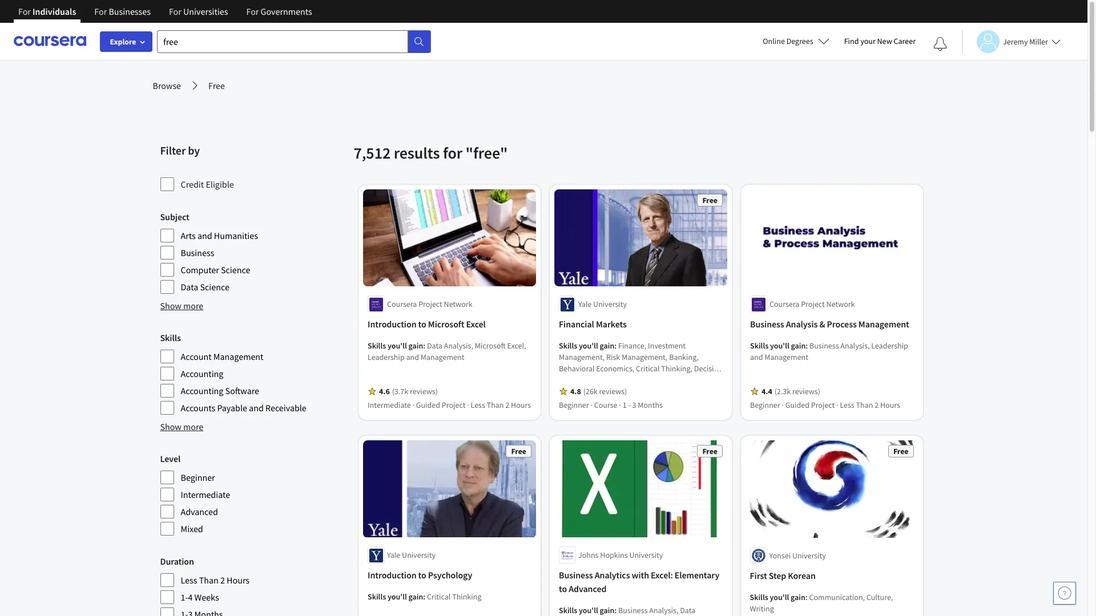Task type: locate. For each thing, give the bounding box(es) containing it.
analysis, down excel:
[[649, 606, 678, 617]]

0 horizontal spatial hours
[[227, 575, 250, 586]]

1 vertical spatial more
[[183, 421, 203, 433]]

1 horizontal spatial intermediate
[[367, 401, 411, 411]]

4.6
[[379, 387, 390, 397]]

0 vertical spatial to
[[418, 319, 426, 330]]

0 vertical spatial science
[[221, 264, 250, 276]]

2 coursera from the left
[[769, 299, 799, 310]]

2 horizontal spatial less
[[840, 401, 854, 411]]

intermediate
[[367, 401, 411, 411], [181, 489, 230, 501]]

4
[[188, 592, 193, 604]]

management inside the 'finance, investment management, risk management, banking, behavioral economics, critical thinking, decision making, financial analysis, innovation, regulations and compliance, leadership and management'
[[559, 398, 603, 409]]

management down 'introduction to microsoft excel' link
[[420, 353, 464, 363]]

guided for analysis
[[785, 401, 809, 411]]

analysis, inside business analysis, data
[[649, 606, 678, 617]]

1 vertical spatial intermediate
[[181, 489, 230, 501]]

0 horizontal spatial guided
[[416, 401, 440, 411]]

0 horizontal spatial microsoft
[[428, 319, 464, 330]]

accounting
[[181, 368, 224, 380], [181, 385, 224, 397]]

introduction to microsoft excel
[[367, 319, 486, 330]]

intermediate down 4.6
[[367, 401, 411, 411]]

1 show more from the top
[[160, 300, 203, 312]]

reviews) up beginner · guided project · less than 2 hours
[[792, 387, 820, 397]]

1 horizontal spatial yale
[[578, 299, 591, 310]]

for left individuals
[[18, 6, 31, 17]]

: down korean
[[806, 593, 808, 603]]

gain for business analytics with excel: elementary to advanced
[[600, 606, 614, 617]]

beginner down 4.8
[[559, 401, 589, 411]]

beginner up mixed
[[181, 472, 215, 484]]

skills for first step korean
[[750, 593, 768, 603]]

to inside the introduction to psychology "link"
[[418, 570, 426, 582]]

data down introduction to microsoft excel
[[427, 341, 442, 351]]

beginner inside level group
[[181, 472, 215, 484]]

-
[[628, 401, 631, 411]]

2 show more button from the top
[[160, 420, 203, 434]]

2 for from the left
[[94, 6, 107, 17]]

to for psychology
[[418, 570, 426, 582]]

1 reviews) from the left
[[410, 387, 438, 397]]

guided down 4.6 (3.7k reviews) on the bottom of the page
[[416, 401, 440, 411]]

0 vertical spatial yale university
[[578, 299, 627, 310]]

coursera image
[[14, 32, 86, 50]]

business down johns
[[559, 570, 593, 582]]

2 vertical spatial to
[[559, 584, 567, 595]]

business down the business analytics with excel: elementary to advanced
[[618, 606, 648, 617]]

0 vertical spatial leadership
[[871, 341, 908, 351]]

1 vertical spatial accounting
[[181, 385, 224, 397]]

0 horizontal spatial reviews)
[[410, 387, 438, 397]]

beginner down '4.4'
[[750, 401, 780, 411]]

skills group
[[160, 331, 347, 416]]

and inside the data analysis, microsoft excel, leadership and management
[[406, 353, 419, 363]]

2 coursera project network from the left
[[769, 299, 855, 310]]

science down "humanities"
[[221, 264, 250, 276]]

accounting down "account"
[[181, 368, 224, 380]]

analysis, for excel
[[444, 341, 473, 351]]

: down introduction to microsoft excel
[[423, 341, 425, 351]]

university up introduction to psychology
[[402, 551, 435, 561]]

0 horizontal spatial management,
[[559, 353, 605, 363]]

1 vertical spatial advanced
[[569, 584, 606, 595]]

1 introduction from the top
[[367, 319, 416, 330]]

skills you'll gain : for analytics
[[559, 606, 618, 617]]

advanced up mixed
[[181, 506, 218, 518]]

humanities
[[214, 230, 258, 242]]

individuals
[[33, 6, 76, 17]]

management up software
[[213, 351, 264, 363]]

than for process
[[856, 401, 873, 411]]

network up process
[[826, 299, 855, 310]]

analysis, inside the 'finance, investment management, risk management, banking, behavioral economics, critical thinking, decision making, financial analysis, innovation, regulations and compliance, leadership and management'
[[618, 375, 648, 386]]

3
[[632, 401, 636, 411]]

coursera project network for analysis
[[769, 299, 855, 310]]

advanced down analytics
[[569, 584, 606, 595]]

0 vertical spatial show more
[[160, 300, 203, 312]]

yale university
[[578, 299, 627, 310], [387, 551, 435, 561]]

data down elementary
[[680, 606, 695, 617]]

0 vertical spatial financial
[[559, 319, 594, 330]]

and right arts at the left top of the page
[[198, 230, 212, 242]]

for left "businesses"
[[94, 6, 107, 17]]

2 horizontal spatial reviews)
[[792, 387, 820, 397]]

gain down introduction to psychology
[[408, 593, 423, 603]]

1 horizontal spatial less
[[471, 401, 485, 411]]

show more for data science
[[160, 300, 203, 312]]

0 horizontal spatial than
[[199, 575, 219, 586]]

for left governments
[[246, 6, 259, 17]]

1
[[622, 401, 626, 411]]

data inside the data analysis, microsoft excel, leadership and management
[[427, 341, 442, 351]]

business inside business analysis, data
[[618, 606, 648, 617]]

and inside the skills 'group'
[[249, 403, 264, 414]]

course
[[594, 401, 617, 411]]

0 vertical spatial advanced
[[181, 506, 218, 518]]

and inside subject group
[[198, 230, 212, 242]]

business up computer
[[181, 247, 214, 259]]

introduction to psychology
[[367, 570, 472, 582]]

skills you'll gain : down financial markets
[[559, 341, 618, 351]]

1 show from the top
[[160, 300, 181, 312]]

0 horizontal spatial advanced
[[181, 506, 218, 518]]

beginner
[[559, 401, 589, 411], [750, 401, 780, 411], [181, 472, 215, 484]]

intermediate for intermediate · guided project · less than 2 hours
[[367, 401, 411, 411]]

beginner · guided project · less than 2 hours
[[750, 401, 900, 411]]

psychology
[[428, 570, 472, 582]]

yale university up markets
[[578, 299, 627, 310]]

explore button
[[100, 31, 152, 52]]

1 coursera project network from the left
[[387, 299, 472, 310]]

1 vertical spatial yale university
[[387, 551, 435, 561]]

for left universities
[[169, 6, 181, 17]]

you'll
[[387, 341, 407, 351], [579, 341, 598, 351], [770, 341, 789, 351], [387, 593, 407, 603], [770, 593, 789, 603], [579, 606, 598, 617]]

1 show more button from the top
[[160, 299, 203, 313]]

university
[[593, 299, 627, 310], [402, 551, 435, 561], [629, 551, 663, 561], [792, 551, 826, 561]]

: up risk
[[614, 341, 617, 351]]

critical up innovation,
[[636, 364, 659, 374]]

management up (2.3k
[[764, 353, 808, 363]]

0 horizontal spatial beginner
[[181, 472, 215, 484]]

to inside the business analytics with excel: elementary to advanced
[[559, 584, 567, 595]]

duration
[[160, 556, 194, 568]]

1 horizontal spatial beginner
[[559, 401, 589, 411]]

2 horizontal spatial data
[[680, 606, 695, 617]]

you'll down financial markets
[[579, 341, 598, 351]]

and up 4.6 (3.7k reviews) on the bottom of the page
[[406, 353, 419, 363]]

1 horizontal spatial guided
[[785, 401, 809, 411]]

0 vertical spatial microsoft
[[428, 319, 464, 330]]

online degrees button
[[754, 29, 839, 54]]

0 horizontal spatial critical
[[427, 593, 450, 603]]

find your new career link
[[839, 34, 922, 49]]

0 horizontal spatial data
[[181, 282, 198, 293]]

management, down finance, on the bottom of page
[[622, 353, 667, 363]]

1 horizontal spatial management,
[[622, 353, 667, 363]]

introduction inside "link"
[[367, 570, 416, 582]]

hours for introduction to microsoft excel
[[511, 401, 531, 411]]

financial up 4.8 (26k reviews)
[[586, 375, 617, 386]]

less for excel
[[471, 401, 485, 411]]

process
[[827, 319, 857, 330]]

business analysis, leadership and management
[[750, 341, 908, 363]]

2 network from the left
[[826, 299, 855, 310]]

1 coursera from the left
[[387, 299, 417, 310]]

1 vertical spatial critical
[[427, 593, 450, 603]]

excel:
[[651, 570, 673, 582]]

subject group
[[160, 210, 347, 295]]

: down analytics
[[614, 606, 617, 617]]

1 horizontal spatial data
[[427, 341, 442, 351]]

project
[[418, 299, 442, 310], [801, 299, 825, 310], [442, 401, 465, 411], [811, 401, 835, 411]]

1 horizontal spatial coursera project network
[[769, 299, 855, 310]]

business for business
[[181, 247, 214, 259]]

business inside subject group
[[181, 247, 214, 259]]

2 show more from the top
[[160, 421, 203, 433]]

less than 2 hours
[[181, 575, 250, 586]]

guided for to
[[416, 401, 440, 411]]

1 vertical spatial yale
[[387, 551, 400, 561]]

: down analysis
[[806, 341, 808, 351]]

data inside subject group
[[181, 282, 198, 293]]

browse link
[[153, 79, 181, 93]]

find your new career
[[844, 36, 916, 46]]

business analytics with excel: elementary to advanced link
[[559, 569, 723, 597]]

4.4 (2.3k reviews)
[[761, 387, 820, 397]]

you'll up writing
[[770, 593, 789, 603]]

show more
[[160, 300, 203, 312], [160, 421, 203, 433]]

microsoft down the excel
[[475, 341, 505, 351]]

university up korean
[[792, 551, 826, 561]]

2 horizontal spatial beginner
[[750, 401, 780, 411]]

gain down analysis
[[791, 341, 806, 351]]

skills you'll gain : down analysis
[[750, 341, 809, 351]]

0 horizontal spatial less
[[181, 575, 197, 586]]

beginner for beginner · guided project · less than 2 hours
[[750, 401, 780, 411]]

1 network from the left
[[444, 299, 472, 310]]

behavioral
[[559, 364, 594, 374]]

show more button
[[160, 299, 203, 313], [160, 420, 203, 434]]

and inside business analysis, leadership and management
[[750, 353, 763, 363]]

1 horizontal spatial than
[[487, 401, 504, 411]]

analysis, for excel:
[[649, 606, 678, 617]]

coursera for business
[[769, 299, 799, 310]]

businesses
[[109, 6, 151, 17]]

gain down korean
[[791, 593, 806, 603]]

analysis, down process
[[840, 341, 870, 351]]

yonsei
[[769, 551, 791, 561]]

introduction to psychology link
[[367, 569, 531, 583]]

finance,
[[618, 341, 646, 351]]

accounting up accounts
[[181, 385, 224, 397]]

advanced inside the business analytics with excel: elementary to advanced
[[569, 584, 606, 595]]

4 for from the left
[[246, 6, 259, 17]]

1 vertical spatial science
[[200, 282, 229, 293]]

hours inside "duration" group
[[227, 575, 250, 586]]

more down accounts
[[183, 421, 203, 433]]

1 horizontal spatial microsoft
[[475, 341, 505, 351]]

2 vertical spatial data
[[680, 606, 695, 617]]

coursera project network up &
[[769, 299, 855, 310]]

skills you'll gain : for to
[[367, 341, 427, 351]]

reviews) for markets
[[599, 387, 627, 397]]

more down data science in the top of the page
[[183, 300, 203, 312]]

1 vertical spatial to
[[418, 570, 426, 582]]

business inside the business analytics with excel: elementary to advanced
[[559, 570, 593, 582]]

beginner · course · 1 - 3 months
[[559, 401, 663, 411]]

and down software
[[249, 403, 264, 414]]

for for individuals
[[18, 6, 31, 17]]

university for first
[[792, 551, 826, 561]]

yale up financial markets
[[578, 299, 591, 310]]

1 vertical spatial show more button
[[160, 420, 203, 434]]

2 horizontal spatial hours
[[880, 401, 900, 411]]

0 horizontal spatial network
[[444, 299, 472, 310]]

miller
[[1030, 36, 1048, 47]]

for for businesses
[[94, 6, 107, 17]]

mixed
[[181, 524, 203, 535]]

gain down analytics
[[600, 606, 614, 617]]

critical down the introduction to psychology "link"
[[427, 593, 450, 603]]

show more button down data science in the top of the page
[[160, 299, 203, 313]]

1 more from the top
[[183, 300, 203, 312]]

1 management, from the left
[[559, 353, 605, 363]]

making,
[[559, 375, 585, 386]]

skills you'll gain : down introduction to microsoft excel
[[367, 341, 427, 351]]

analysis,
[[444, 341, 473, 351], [840, 341, 870, 351], [618, 375, 648, 386], [649, 606, 678, 617]]

first step korean link
[[750, 569, 914, 583]]

gain for business analysis & process management
[[791, 341, 806, 351]]

arts and humanities
[[181, 230, 258, 242]]

economics,
[[596, 364, 634, 374]]

analysis, up compliance,
[[618, 375, 648, 386]]

1 horizontal spatial hours
[[511, 401, 531, 411]]

financial left markets
[[559, 319, 594, 330]]

1 vertical spatial show more
[[160, 421, 203, 433]]

2 horizontal spatial 2
[[875, 401, 879, 411]]

yale university for markets
[[578, 299, 627, 310]]

0 horizontal spatial yale university
[[387, 551, 435, 561]]

university for introduction
[[402, 551, 435, 561]]

1 vertical spatial microsoft
[[475, 341, 505, 351]]

2 accounting from the top
[[181, 385, 224, 397]]

1 horizontal spatial 2
[[505, 401, 509, 411]]

2 introduction from the top
[[367, 570, 416, 582]]

0 horizontal spatial intermediate
[[181, 489, 230, 501]]

1 vertical spatial data
[[427, 341, 442, 351]]

management, up behavioral
[[559, 353, 605, 363]]

and up '4.4'
[[750, 353, 763, 363]]

0 horizontal spatial leadership
[[367, 353, 404, 363]]

microsoft up the data analysis, microsoft excel, leadership and management
[[428, 319, 464, 330]]

show notifications image
[[934, 37, 947, 51]]

1 horizontal spatial yale university
[[578, 299, 627, 310]]

4 · from the left
[[619, 401, 621, 411]]

show down data science in the top of the page
[[160, 300, 181, 312]]

microsoft inside 'introduction to microsoft excel' link
[[428, 319, 464, 330]]

0 vertical spatial show more button
[[160, 299, 203, 313]]

0 horizontal spatial coursera project network
[[387, 299, 472, 310]]

(3.7k
[[392, 387, 408, 397]]

yale for introduction
[[387, 551, 400, 561]]

advanced
[[181, 506, 218, 518], [569, 584, 606, 595]]

0 vertical spatial more
[[183, 300, 203, 312]]

3 for from the left
[[169, 6, 181, 17]]

you'll for business analytics with excel: elementary to advanced
[[579, 606, 598, 617]]

0 vertical spatial intermediate
[[367, 401, 411, 411]]

gain for introduction to microsoft excel
[[408, 341, 423, 351]]

2 management, from the left
[[622, 353, 667, 363]]

skills for business analytics with excel: elementary to advanced
[[559, 606, 577, 617]]

skills for business analysis & process management
[[750, 341, 768, 351]]

subject
[[160, 211, 189, 223]]

·
[[412, 401, 414, 411], [467, 401, 469, 411], [590, 401, 592, 411], [619, 401, 621, 411], [782, 401, 784, 411], [836, 401, 838, 411]]

coursera up analysis
[[769, 299, 799, 310]]

2 show from the top
[[160, 421, 181, 433]]

0 vertical spatial show
[[160, 300, 181, 312]]

analysis, down 'introduction to microsoft excel' link
[[444, 341, 473, 351]]

gain down introduction to microsoft excel
[[408, 341, 423, 351]]

reviews) for to
[[410, 387, 438, 397]]

2 horizontal spatial than
[[856, 401, 873, 411]]

you'll down analysis
[[770, 341, 789, 351]]

2 horizontal spatial leadership
[[871, 341, 908, 351]]

hopkins
[[600, 551, 628, 561]]

hours for business analysis & process management
[[880, 401, 900, 411]]

gain for financial markets
[[600, 341, 614, 351]]

you'll down analytics
[[579, 606, 598, 617]]

you'll down introduction to microsoft excel
[[387, 341, 407, 351]]

leadership inside the 'finance, investment management, risk management, banking, behavioral economics, critical thinking, decision making, financial analysis, innovation, regulations and compliance, leadership and management'
[[658, 387, 694, 397]]

2 more from the top
[[183, 421, 203, 433]]

university up markets
[[593, 299, 627, 310]]

None search field
[[157, 30, 431, 53]]

1 horizontal spatial advanced
[[569, 584, 606, 595]]

3 reviews) from the left
[[792, 387, 820, 397]]

1 horizontal spatial leadership
[[658, 387, 694, 397]]

1 horizontal spatial coursera
[[769, 299, 799, 310]]

reviews) up beginner · course · 1 - 3 months
[[599, 387, 627, 397]]

show more button down accounts
[[160, 420, 203, 434]]

1 vertical spatial financial
[[586, 375, 617, 386]]

skills
[[160, 332, 181, 344], [367, 341, 386, 351], [559, 341, 577, 351], [750, 341, 768, 351], [367, 593, 386, 603], [750, 593, 768, 603], [559, 606, 577, 617]]

data analysis, microsoft excel, leadership and management
[[367, 341, 526, 363]]

1 vertical spatial leadership
[[367, 353, 404, 363]]

: down introduction to psychology
[[423, 593, 425, 603]]

business inside business analysis, leadership and management
[[809, 341, 839, 351]]

you'll down introduction to psychology
[[387, 593, 407, 603]]

more for data
[[183, 300, 203, 312]]

management down regulations
[[559, 398, 603, 409]]

skills you'll gain : up writing
[[750, 593, 809, 603]]

intermediate inside level group
[[181, 489, 230, 501]]

filter
[[160, 143, 186, 158]]

management inside the data analysis, microsoft excel, leadership and management
[[420, 353, 464, 363]]

1 horizontal spatial network
[[826, 299, 855, 310]]

beginner for beginner · course · 1 - 3 months
[[559, 401, 589, 411]]

2 vertical spatial leadership
[[658, 387, 694, 397]]

0 vertical spatial critical
[[636, 364, 659, 374]]

2 for process
[[875, 401, 879, 411]]

than
[[487, 401, 504, 411], [856, 401, 873, 411], [199, 575, 219, 586]]

communication, culture, writing
[[750, 593, 893, 614]]

business down &
[[809, 341, 839, 351]]

science down computer science
[[200, 282, 229, 293]]

network up 'introduction to microsoft excel' link
[[444, 299, 472, 310]]

gain for first step korean
[[791, 593, 806, 603]]

gain up risk
[[600, 341, 614, 351]]

guided down 4.4 (2.3k reviews)
[[785, 401, 809, 411]]

skills you'll gain : down analytics
[[559, 606, 618, 617]]

markets
[[596, 319, 627, 330]]

for
[[443, 143, 463, 163]]

reviews) right (3.7k
[[410, 387, 438, 397]]

skills you'll gain :
[[367, 341, 427, 351], [559, 341, 618, 351], [750, 341, 809, 351], [750, 593, 809, 603], [559, 606, 618, 617]]

: for business analysis & process management
[[806, 341, 808, 351]]

1 guided from the left
[[416, 401, 440, 411]]

show
[[160, 300, 181, 312], [160, 421, 181, 433]]

critical
[[636, 364, 659, 374], [427, 593, 450, 603]]

johns hopkins university
[[578, 551, 663, 561]]

0 horizontal spatial coursera
[[387, 299, 417, 310]]

more
[[183, 300, 203, 312], [183, 421, 203, 433]]

intermediate up mixed
[[181, 489, 230, 501]]

for
[[18, 6, 31, 17], [94, 6, 107, 17], [169, 6, 181, 17], [246, 6, 259, 17]]

to inside 'introduction to microsoft excel' link
[[418, 319, 426, 330]]

coursera project network up introduction to microsoft excel
[[387, 299, 472, 310]]

yale
[[578, 299, 591, 310], [387, 551, 400, 561]]

network
[[444, 299, 472, 310], [826, 299, 855, 310]]

than for excel
[[487, 401, 504, 411]]

show more down data science in the top of the page
[[160, 300, 203, 312]]

0 vertical spatial introduction
[[367, 319, 416, 330]]

microsoft inside the data analysis, microsoft excel, leadership and management
[[475, 341, 505, 351]]

1 vertical spatial show
[[160, 421, 181, 433]]

filter by
[[160, 143, 200, 158]]

to for microsoft
[[418, 319, 426, 330]]

1 for from the left
[[18, 6, 31, 17]]

coursera
[[387, 299, 417, 310], [769, 299, 799, 310]]

2 reviews) from the left
[[599, 387, 627, 397]]

0 horizontal spatial yale
[[387, 551, 400, 561]]

university up 'with'
[[629, 551, 663, 561]]

thinking
[[452, 593, 481, 603]]

2 for excel
[[505, 401, 509, 411]]

business
[[181, 247, 214, 259], [750, 319, 784, 330], [809, 341, 839, 351], [559, 570, 593, 582], [618, 606, 648, 617]]

business left analysis
[[750, 319, 784, 330]]

skills you'll gain : critical thinking
[[367, 593, 481, 603]]

analysis, inside the data analysis, microsoft excel, leadership and management
[[444, 341, 473, 351]]

show up level
[[160, 421, 181, 433]]

data down computer
[[181, 282, 198, 293]]

account management
[[181, 351, 264, 363]]

yale university up introduction to psychology
[[387, 551, 435, 561]]

1 horizontal spatial reviews)
[[599, 387, 627, 397]]

2 guided from the left
[[785, 401, 809, 411]]

accounting software
[[181, 385, 259, 397]]

yale up introduction to psychology
[[387, 551, 400, 561]]

financial inside the 'finance, investment management, risk management, banking, behavioral economics, critical thinking, decision making, financial analysis, innovation, regulations and compliance, leadership and management'
[[586, 375, 617, 386]]

for for governments
[[246, 6, 259, 17]]

&
[[819, 319, 825, 330]]

0 horizontal spatial 2
[[220, 575, 225, 586]]

coursera up introduction to microsoft excel
[[387, 299, 417, 310]]

1 horizontal spatial critical
[[636, 364, 659, 374]]

show more down accounts
[[160, 421, 203, 433]]

0 vertical spatial data
[[181, 282, 198, 293]]

analysis, for process
[[840, 341, 870, 351]]

0 vertical spatial accounting
[[181, 368, 224, 380]]

microsoft
[[428, 319, 464, 330], [475, 341, 505, 351]]

0 vertical spatial yale
[[578, 299, 591, 310]]

1 accounting from the top
[[181, 368, 224, 380]]

analysis, inside business analysis, leadership and management
[[840, 341, 870, 351]]

1 vertical spatial introduction
[[367, 570, 416, 582]]



Task type: describe. For each thing, give the bounding box(es) containing it.
first step korean
[[750, 570, 816, 582]]

show more button for data
[[160, 299, 203, 313]]

jeremy
[[1003, 36, 1028, 47]]

online
[[763, 36, 785, 46]]

skills you'll gain : for step
[[750, 593, 809, 603]]

less inside "duration" group
[[181, 575, 197, 586]]

excel
[[466, 319, 486, 330]]

What do you want to learn? text field
[[157, 30, 408, 53]]

network for process
[[826, 299, 855, 310]]

thinking,
[[661, 364, 692, 374]]

financial markets
[[559, 319, 627, 330]]

show more button for accounts
[[160, 420, 203, 434]]

show more for accounts payable and receivable
[[160, 421, 203, 433]]

free for first step korean
[[894, 447, 909, 457]]

decision
[[694, 364, 722, 374]]

your
[[861, 36, 876, 46]]

skills for introduction to microsoft excel
[[367, 341, 386, 351]]

network for excel
[[444, 299, 472, 310]]

korean
[[788, 570, 816, 582]]

regulations
[[559, 387, 598, 397]]

(26k
[[583, 387, 597, 397]]

for governments
[[246, 6, 312, 17]]

4.8
[[570, 387, 581, 397]]

payable
[[217, 403, 247, 414]]

2 inside "duration" group
[[220, 575, 225, 586]]

business for business analytics with excel: elementary to advanced
[[559, 570, 593, 582]]

browse
[[153, 80, 181, 91]]

2 · from the left
[[467, 401, 469, 411]]

4.4
[[761, 387, 772, 397]]

: for business analytics with excel: elementary to advanced
[[614, 606, 617, 617]]

business for business analysis & process management
[[750, 319, 784, 330]]

microsoft for analysis,
[[475, 341, 505, 351]]

credit
[[181, 179, 204, 190]]

4.6 (3.7k reviews)
[[379, 387, 438, 397]]

"free"
[[466, 143, 508, 163]]

johns
[[578, 551, 598, 561]]

accounts payable and receivable
[[181, 403, 307, 414]]

skills for financial markets
[[559, 341, 577, 351]]

for for universities
[[169, 6, 181, 17]]

accounting for accounting
[[181, 368, 224, 380]]

leadership inside the data analysis, microsoft excel, leadership and management
[[367, 353, 404, 363]]

beginner for beginner
[[181, 472, 215, 484]]

project up &
[[801, 299, 825, 310]]

: for financial markets
[[614, 341, 617, 351]]

business analysis, data
[[559, 606, 722, 617]]

management inside business analysis, leadership and management
[[764, 353, 808, 363]]

arts
[[181, 230, 196, 242]]

eligible
[[206, 179, 234, 190]]

accounts
[[181, 403, 215, 414]]

: for introduction to microsoft excel
[[423, 341, 425, 351]]

microsoft for to
[[428, 319, 464, 330]]

skills you'll gain : for markets
[[559, 341, 618, 351]]

banner navigation
[[9, 0, 321, 31]]

university for financial
[[593, 299, 627, 310]]

you'll for introduction to microsoft excel
[[387, 341, 407, 351]]

project down 4.4 (2.3k reviews)
[[811, 401, 835, 411]]

6 · from the left
[[836, 401, 838, 411]]

free for introduction to psychology
[[511, 447, 526, 457]]

business for business analysis, leadership and management
[[809, 341, 839, 351]]

career
[[894, 36, 916, 46]]

yale for financial
[[578, 299, 591, 310]]

5 · from the left
[[782, 401, 784, 411]]

introduction for introduction to microsoft excel
[[367, 319, 416, 330]]

duration group
[[160, 555, 347, 617]]

by
[[188, 143, 200, 158]]

you'll for business analysis & process management
[[770, 341, 789, 351]]

banking,
[[669, 353, 698, 363]]

compliance,
[[614, 387, 656, 397]]

science for data science
[[200, 282, 229, 293]]

computer
[[181, 264, 219, 276]]

management right process
[[858, 319, 909, 330]]

financial markets link
[[559, 318, 723, 331]]

7,512 results for "free"
[[354, 143, 508, 163]]

risk
[[606, 353, 620, 363]]

step
[[769, 570, 786, 582]]

analytics
[[595, 570, 630, 582]]

1 · from the left
[[412, 401, 414, 411]]

coursera for introduction
[[387, 299, 417, 310]]

skills you'll gain : for analysis
[[750, 341, 809, 351]]

culture,
[[867, 593, 893, 603]]

you'll for financial markets
[[579, 341, 598, 351]]

3 · from the left
[[590, 401, 592, 411]]

weeks
[[194, 592, 219, 604]]

business for business analysis, data
[[618, 606, 648, 617]]

finance, investment management, risk management, banking, behavioral economics, critical thinking, decision making, financial analysis, innovation, regulations and compliance, leadership and management
[[559, 341, 722, 409]]

free for financial markets
[[702, 195, 717, 206]]

leadership inside business analysis, leadership and management
[[871, 341, 908, 351]]

than inside "duration" group
[[199, 575, 219, 586]]

find
[[844, 36, 859, 46]]

level
[[160, 453, 181, 465]]

skills inside 'group'
[[160, 332, 181, 344]]

data for analysis,
[[427, 341, 442, 351]]

universities
[[183, 6, 228, 17]]

7,512
[[354, 143, 391, 163]]

for individuals
[[18, 6, 76, 17]]

computer science
[[181, 264, 250, 276]]

months
[[638, 401, 663, 411]]

you'll for first step korean
[[770, 593, 789, 603]]

degrees
[[787, 36, 813, 46]]

1-
[[181, 592, 188, 604]]

yonsei university
[[769, 551, 826, 561]]

for universities
[[169, 6, 228, 17]]

less for process
[[840, 401, 854, 411]]

coursera project network for to
[[387, 299, 472, 310]]

accounting for accounting software
[[181, 385, 224, 397]]

1-4 weeks
[[181, 592, 219, 604]]

project down the data analysis, microsoft excel, leadership and management
[[442, 401, 465, 411]]

intermediate · guided project · less than 2 hours
[[367, 401, 531, 411]]

and up the course
[[600, 387, 613, 397]]

new
[[877, 36, 892, 46]]

business analysis & process management link
[[750, 318, 914, 331]]

governments
[[261, 6, 312, 17]]

introduction for introduction to psychology
[[367, 570, 416, 582]]

receivable
[[266, 403, 307, 414]]

reviews) for analysis
[[792, 387, 820, 397]]

help center image
[[1058, 587, 1072, 601]]

data science
[[181, 282, 229, 293]]

online degrees
[[763, 36, 813, 46]]

level group
[[160, 452, 347, 537]]

data inside business analysis, data
[[680, 606, 695, 617]]

critical inside the 'finance, investment management, risk management, banking, behavioral economics, critical thinking, decision making, financial analysis, innovation, regulations and compliance, leadership and management'
[[636, 364, 659, 374]]

jeremy miller
[[1003, 36, 1048, 47]]

management inside the skills 'group'
[[213, 351, 264, 363]]

project up introduction to microsoft excel
[[418, 299, 442, 310]]

more for accounts
[[183, 421, 203, 433]]

and down the decision
[[696, 387, 709, 397]]

yale university for to
[[387, 551, 435, 561]]

elementary
[[675, 570, 719, 582]]

innovation,
[[649, 375, 687, 386]]

science for computer science
[[221, 264, 250, 276]]

free for business analytics with excel: elementary to advanced
[[702, 447, 717, 457]]

show for data
[[160, 300, 181, 312]]

: for first step korean
[[806, 593, 808, 603]]

show for accounts
[[160, 421, 181, 433]]

advanced inside level group
[[181, 506, 218, 518]]

business analysis & process management
[[750, 319, 909, 330]]

introduction to microsoft excel link
[[367, 318, 531, 331]]

first
[[750, 570, 767, 582]]

with
[[632, 570, 649, 582]]

data for science
[[181, 282, 198, 293]]

explore
[[110, 37, 136, 47]]

intermediate for intermediate
[[181, 489, 230, 501]]

4.8 (26k reviews)
[[570, 387, 627, 397]]



Task type: vqa. For each thing, say whether or not it's contained in the screenshot.
Financial Markets :
yes



